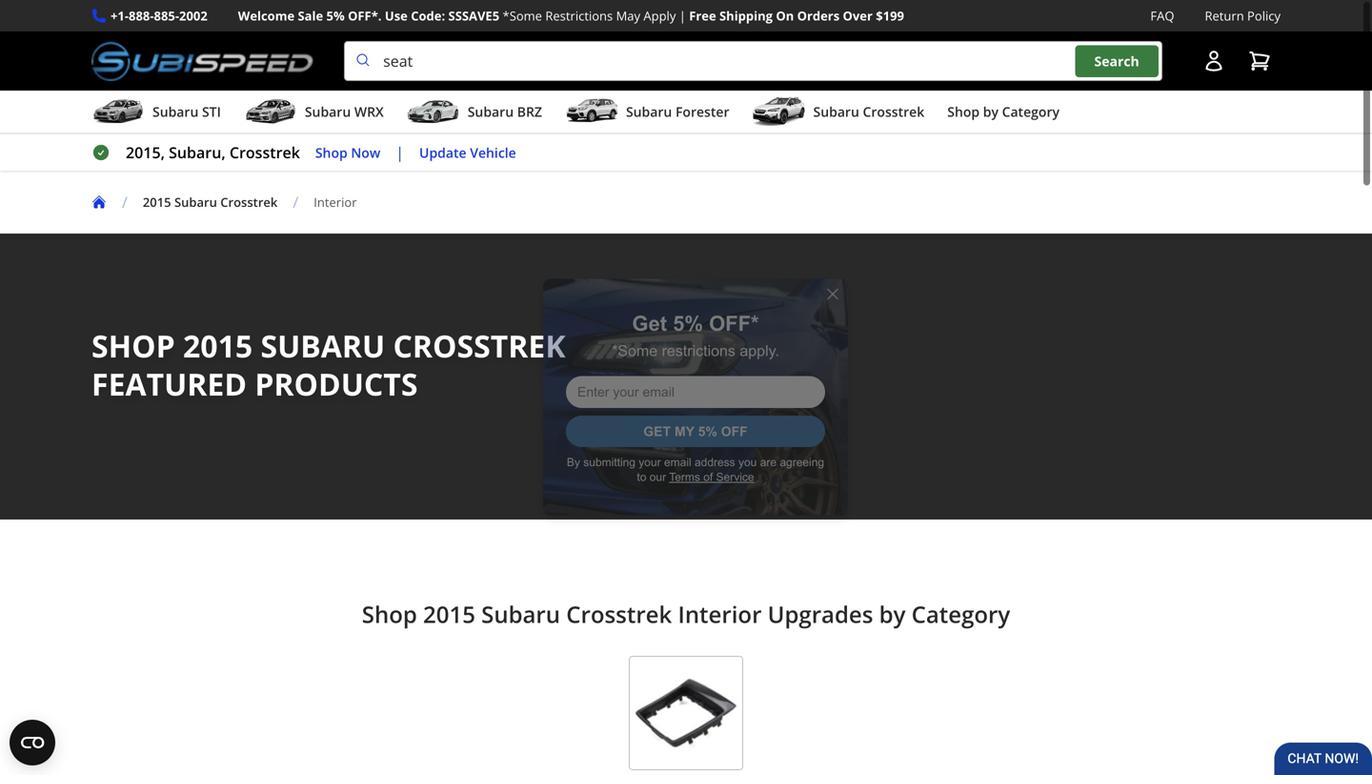 Task type: locate. For each thing, give the bounding box(es) containing it.
1 vertical spatial by
[[880, 599, 906, 630]]

a subaru sti thumbnail image image
[[92, 97, 145, 126]]

a subaru forester thumbnail image image
[[565, 97, 619, 126]]

shop by category button
[[948, 95, 1060, 133]]

| right now
[[396, 142, 404, 163]]

policy
[[1248, 7, 1281, 24]]

+1-888-885-2002
[[111, 7, 208, 24]]

+1-
[[111, 7, 129, 24]]

| left free
[[680, 7, 686, 24]]

/ left interior 'link'
[[293, 192, 299, 212]]

over
[[843, 7, 873, 24]]

use
[[385, 7, 408, 24]]

subaru brz
[[468, 103, 542, 121]]

subaru sti button
[[92, 95, 221, 133]]

orders
[[798, 7, 840, 24]]

category
[[1003, 103, 1060, 121], [912, 599, 1011, 630]]

2 vertical spatial shop
[[362, 599, 417, 630]]

subaru wrx
[[305, 103, 384, 121]]

1 vertical spatial |
[[396, 142, 404, 163]]

subaru inside subaru sti dropdown button
[[153, 103, 199, 121]]

featured
[[92, 363, 247, 405]]

wrx
[[355, 103, 384, 121]]

subaru brz button
[[407, 95, 542, 133]]

subaru for subaru wrx
[[305, 103, 351, 121]]

2 horizontal spatial shop
[[948, 103, 980, 121]]

1 horizontal spatial shop
[[362, 599, 417, 630]]

1 horizontal spatial by
[[984, 103, 999, 121]]

2015
[[143, 194, 171, 211], [183, 325, 253, 367], [423, 599, 476, 630]]

subaru crosstrek button
[[753, 95, 925, 133]]

0 horizontal spatial interior
[[314, 194, 357, 211]]

upgrades
[[768, 599, 874, 630]]

sale
[[298, 7, 323, 24]]

welcome
[[238, 7, 295, 24]]

update vehicle
[[420, 143, 517, 161]]

|
[[680, 7, 686, 24], [396, 142, 404, 163]]

0 vertical spatial by
[[984, 103, 999, 121]]

search button
[[1076, 45, 1159, 77]]

2015, subaru, crosstrek
[[126, 142, 300, 163]]

subaru inside subaru forester dropdown button
[[626, 103, 672, 121]]

$199
[[876, 7, 905, 24]]

open widget image
[[10, 720, 55, 766]]

2002
[[179, 7, 208, 24]]

category inside shop by category dropdown button
[[1003, 103, 1060, 121]]

crosstrek inside dropdown button
[[863, 103, 925, 121]]

0 vertical spatial 2015
[[143, 194, 171, 211]]

button image
[[1203, 50, 1226, 73]]

shop inside dropdown button
[[948, 103, 980, 121]]

1 vertical spatial shop
[[315, 143, 348, 161]]

+1-888-885-2002 link
[[111, 6, 208, 26]]

1 vertical spatial interior
[[678, 599, 762, 630]]

1 horizontal spatial interior
[[678, 599, 762, 630]]

off*.
[[348, 7, 382, 24]]

subaru for subaru brz
[[468, 103, 514, 121]]

now
[[351, 143, 381, 161]]

2015 subaru crosstrek
[[143, 194, 278, 211]]

apply
[[644, 7, 676, 24]]

1 horizontal spatial 2015
[[183, 325, 253, 367]]

1 horizontal spatial /
[[293, 192, 299, 212]]

by
[[984, 103, 999, 121], [880, 599, 906, 630]]

crosstrek
[[863, 103, 925, 121], [230, 142, 300, 163], [220, 194, 278, 211], [567, 599, 672, 630]]

/ right home icon
[[122, 192, 128, 212]]

subaru for subaru crosstrek
[[814, 103, 860, 121]]

home image
[[92, 195, 107, 210]]

0 vertical spatial category
[[1003, 103, 1060, 121]]

2015 subaru crosstrek link
[[143, 194, 293, 211], [143, 194, 278, 211]]

0 vertical spatial |
[[680, 7, 686, 24]]

shop 2015 subaru crosstrek featured products
[[92, 325, 566, 405]]

0 horizontal spatial /
[[122, 192, 128, 212]]

faq link
[[1151, 6, 1175, 26]]

subaru sti
[[153, 103, 221, 121]]

/
[[122, 192, 128, 212], [293, 192, 299, 212]]

1 vertical spatial 2015
[[183, 325, 253, 367]]

0 horizontal spatial shop
[[315, 143, 348, 161]]

subaru
[[153, 103, 199, 121], [305, 103, 351, 121], [468, 103, 514, 121], [626, 103, 672, 121], [814, 103, 860, 121], [174, 194, 217, 211], [482, 599, 561, 630]]

subaru,
[[169, 142, 226, 163]]

subaru inside subaru brz dropdown button
[[468, 103, 514, 121]]

2 vertical spatial 2015
[[423, 599, 476, 630]]

1 vertical spatial category
[[912, 599, 1011, 630]]

2015 inside shop 2015 subaru crosstrek featured products
[[183, 325, 253, 367]]

2 horizontal spatial 2015
[[423, 599, 476, 630]]

subaru forester button
[[565, 95, 730, 133]]

a subaru wrx thumbnail image image
[[244, 97, 297, 126]]

shop for shop now
[[315, 143, 348, 161]]

885-
[[154, 7, 179, 24]]

0 vertical spatial shop
[[948, 103, 980, 121]]

products
[[255, 363, 418, 405]]

subaru inside dropdown button
[[305, 103, 351, 121]]

subaru for subaru forester
[[626, 103, 672, 121]]

shop 2015 subaru crosstrek interior upgrades by category
[[362, 599, 1011, 630]]

shop
[[92, 325, 175, 367]]

shipping
[[720, 7, 773, 24]]

2 / from the left
[[293, 192, 299, 212]]

may
[[617, 7, 641, 24]]

code:
[[411, 7, 445, 24]]

shop now
[[315, 143, 381, 161]]

free
[[690, 7, 717, 24]]

interior
[[314, 194, 357, 211], [678, 599, 762, 630]]

subaru wrx button
[[244, 95, 384, 133]]

shop
[[948, 103, 980, 121], [315, 143, 348, 161], [362, 599, 417, 630]]

search
[[1095, 52, 1140, 70]]

subaru inside subaru crosstrek dropdown button
[[814, 103, 860, 121]]



Task type: vqa. For each thing, say whether or not it's contained in the screenshot.
top UNIVERSAL
no



Task type: describe. For each thing, give the bounding box(es) containing it.
sti
[[202, 103, 221, 121]]

update vehicle button
[[420, 142, 517, 164]]

interior trim and accessories image image
[[629, 656, 744, 771]]

shop for shop 2015 subaru crosstrek interior upgrades by category
[[362, 599, 417, 630]]

shop by category
[[948, 103, 1060, 121]]

welcome sale 5% off*. use code: sssave5 *some restrictions may apply | free shipping on orders over $199
[[238, 7, 905, 24]]

a subaru crosstrek thumbnail image image
[[753, 97, 806, 126]]

888-
[[129, 7, 154, 24]]

2015,
[[126, 142, 165, 163]]

brz
[[517, 103, 542, 121]]

vehicle
[[470, 143, 517, 161]]

2015 for shop
[[423, 599, 476, 630]]

0 horizontal spatial by
[[880, 599, 906, 630]]

shop now link
[[315, 142, 381, 164]]

subaru
[[261, 325, 385, 367]]

shop for shop by category
[[948, 103, 980, 121]]

interior link
[[314, 194, 372, 211]]

5%
[[327, 7, 345, 24]]

search input field
[[344, 41, 1163, 81]]

return policy
[[1206, 7, 1281, 24]]

forester
[[676, 103, 730, 121]]

on
[[776, 7, 794, 24]]

0 horizontal spatial 2015
[[143, 194, 171, 211]]

crosstrek
[[393, 325, 566, 367]]

return policy link
[[1206, 6, 1281, 26]]

restrictions
[[546, 7, 613, 24]]

1 horizontal spatial |
[[680, 7, 686, 24]]

a subaru brz thumbnail image image
[[407, 97, 460, 126]]

2015 for shop
[[183, 325, 253, 367]]

subaru for subaru sti
[[153, 103, 199, 121]]

by inside dropdown button
[[984, 103, 999, 121]]

subaru forester
[[626, 103, 730, 121]]

return
[[1206, 7, 1245, 24]]

subaru crosstrek
[[814, 103, 925, 121]]

0 vertical spatial interior
[[314, 194, 357, 211]]

sssave5
[[449, 7, 500, 24]]

0 horizontal spatial |
[[396, 142, 404, 163]]

subispeed logo image
[[92, 41, 314, 81]]

1 / from the left
[[122, 192, 128, 212]]

*some
[[503, 7, 542, 24]]

update
[[420, 143, 467, 161]]

faq
[[1151, 7, 1175, 24]]



